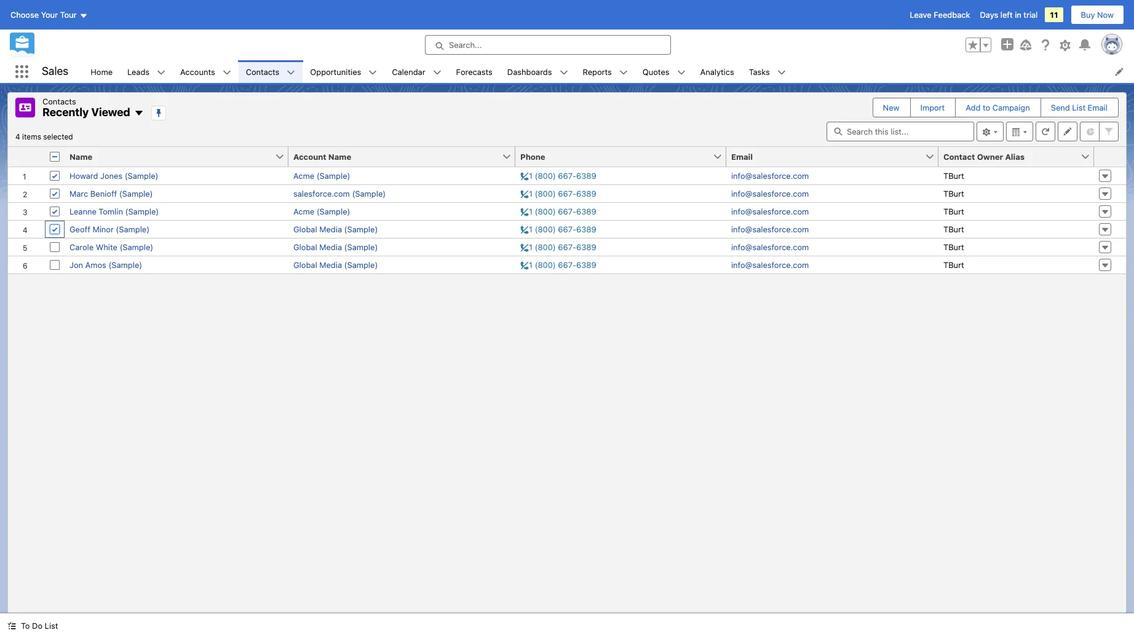Task type: describe. For each thing, give the bounding box(es) containing it.
home
[[91, 67, 113, 77]]

(sample) for global media (sample) link for geoff minor (sample)
[[344, 224, 378, 234]]

cell inside recently viewed grid
[[45, 147, 65, 167]]

opportunities
[[310, 67, 361, 77]]

tburt for marc benioff (sample)
[[944, 189, 965, 198]]

import button
[[911, 98, 955, 117]]

now
[[1098, 10, 1114, 20]]

leave feedback
[[910, 10, 971, 20]]

reports list item
[[576, 60, 635, 83]]

carole
[[70, 242, 94, 252]]

quotes list item
[[635, 60, 693, 83]]

(sample) for howard jones (sample) link
[[125, 171, 158, 181]]

click to dial disabled image for leanne tomlin (sample)
[[521, 206, 597, 216]]

your
[[41, 10, 58, 20]]

tomlin
[[99, 206, 123, 216]]

text default image for dashboards
[[560, 68, 568, 77]]

list inside send list email button
[[1073, 103, 1086, 113]]

account name
[[293, 152, 351, 162]]

buy
[[1081, 10, 1096, 20]]

info@salesforce.com for howard jones (sample)
[[732, 171, 809, 181]]

alias
[[1006, 152, 1025, 162]]

media for jon amos (sample)
[[319, 260, 342, 270]]

phone
[[521, 152, 546, 162]]

viewed
[[91, 106, 130, 119]]

email inside button
[[1088, 103, 1108, 113]]

item number element
[[8, 147, 45, 167]]

tasks
[[749, 67, 770, 77]]

send
[[1051, 103, 1070, 113]]

click to dial disabled image for howard jones (sample)
[[521, 171, 597, 181]]

phone element
[[516, 147, 734, 167]]

text default image for contacts
[[287, 68, 296, 77]]

jon amos (sample) link
[[70, 260, 142, 270]]

send list email button
[[1042, 98, 1118, 117]]

leanne
[[70, 206, 96, 216]]

11
[[1051, 10, 1059, 20]]

text default image for quotes
[[677, 68, 686, 77]]

opportunities link
[[303, 60, 369, 83]]

leads link
[[120, 60, 157, 83]]

text default image for tasks
[[778, 68, 786, 77]]

tburt for jon amos (sample)
[[944, 260, 965, 270]]

tburt for carole white (sample)
[[944, 242, 965, 252]]

4 items selected
[[15, 132, 73, 141]]

send list email
[[1051, 103, 1108, 113]]

acme (sample) for howard jones (sample)
[[293, 171, 350, 181]]

in
[[1015, 10, 1022, 20]]

forecasts
[[456, 67, 493, 77]]

item number image
[[8, 147, 45, 166]]

dashboards list item
[[500, 60, 576, 83]]

reports link
[[576, 60, 619, 83]]

amos
[[85, 260, 106, 270]]

name inside name button
[[70, 152, 92, 162]]

owner
[[977, 152, 1004, 162]]

left
[[1001, 10, 1013, 20]]

salesforce.com (sample) link
[[293, 189, 386, 198]]

white
[[96, 242, 117, 252]]

info@salesforce.com link for marc benioff (sample)
[[732, 189, 809, 198]]

campaign
[[993, 103, 1030, 113]]

(sample) for jon amos (sample) link
[[109, 260, 142, 270]]

(sample) for geoff minor (sample) link
[[116, 224, 150, 234]]

jones
[[100, 171, 123, 181]]

forecasts link
[[449, 60, 500, 83]]

list inside to do list button
[[45, 621, 58, 631]]

text default image for calendar
[[433, 68, 442, 77]]

none search field inside the recently viewed|contacts|list view element
[[827, 122, 975, 141]]

import
[[921, 103, 945, 113]]

new
[[883, 103, 900, 113]]

contacts link
[[239, 60, 287, 83]]

(sample) for leanne tomlin (sample) link
[[125, 206, 159, 216]]

recently viewed grid
[[8, 147, 1127, 274]]

to do list
[[21, 621, 58, 631]]

recently viewed
[[42, 106, 130, 119]]

contact owner alias element
[[939, 147, 1102, 167]]

info@salesforce.com link for leanne tomlin (sample)
[[732, 206, 809, 216]]

jon
[[70, 260, 83, 270]]

jon amos (sample)
[[70, 260, 142, 270]]

analytics link
[[693, 60, 742, 83]]

accounts
[[180, 67, 215, 77]]

account
[[293, 152, 326, 162]]

carole white (sample)
[[70, 242, 153, 252]]

new button
[[873, 98, 910, 117]]

(sample) for global media (sample) link associated with carole white (sample)
[[344, 242, 378, 252]]

sales
[[42, 65, 68, 78]]

add to campaign
[[966, 103, 1030, 113]]

acme for howard jones (sample)
[[293, 171, 314, 181]]

info@salesforce.com for leanne tomlin (sample)
[[732, 206, 809, 216]]

leanne tomlin (sample)
[[70, 206, 159, 216]]

leave
[[910, 10, 932, 20]]

name element
[[65, 147, 296, 167]]

choose your tour button
[[10, 5, 88, 25]]

howard
[[70, 171, 98, 181]]

acme for leanne tomlin (sample)
[[293, 206, 314, 216]]

to
[[983, 103, 991, 113]]

carole white (sample) link
[[70, 242, 153, 252]]

add to campaign button
[[956, 98, 1040, 117]]

tasks link
[[742, 60, 778, 83]]

info@salesforce.com link for carole white (sample)
[[732, 242, 809, 252]]

search...
[[449, 40, 482, 50]]

email inside button
[[732, 152, 753, 162]]

email element
[[727, 147, 946, 167]]

text default image for reports
[[619, 68, 628, 77]]

quotes link
[[635, 60, 677, 83]]

dashboards link
[[500, 60, 560, 83]]

buy now button
[[1071, 5, 1125, 25]]

geoff minor (sample)
[[70, 224, 150, 234]]

geoff minor (sample) link
[[70, 224, 150, 234]]

tburt for howard jones (sample)
[[944, 171, 965, 181]]

acme (sample) link for leanne tomlin (sample)
[[293, 206, 350, 216]]

tour
[[60, 10, 77, 20]]



Task type: locate. For each thing, give the bounding box(es) containing it.
2 media from the top
[[319, 242, 342, 252]]

items
[[22, 132, 41, 141]]

acme (sample) down salesforce.com
[[293, 206, 350, 216]]

text default image inside reports list item
[[619, 68, 628, 77]]

acme (sample)
[[293, 171, 350, 181], [293, 206, 350, 216]]

2 info@salesforce.com from the top
[[732, 189, 809, 198]]

recently viewed status
[[15, 132, 73, 141]]

days
[[980, 10, 999, 20]]

account name button
[[289, 147, 502, 166]]

account name element
[[289, 147, 523, 167]]

text default image left opportunities
[[287, 68, 296, 77]]

name inside account name button
[[328, 152, 351, 162]]

5 info@salesforce.com from the top
[[732, 242, 809, 252]]

list
[[1073, 103, 1086, 113], [45, 621, 58, 631]]

global for geoff minor (sample)
[[293, 224, 317, 234]]

group
[[966, 38, 992, 52]]

media
[[319, 224, 342, 234], [319, 242, 342, 252], [319, 260, 342, 270]]

email button
[[727, 147, 925, 166]]

4
[[15, 132, 20, 141]]

2 name from the left
[[328, 152, 351, 162]]

leanne tomlin (sample) link
[[70, 206, 159, 216]]

2 global media (sample) link from the top
[[293, 242, 378, 252]]

2 tburt from the top
[[944, 189, 965, 198]]

global media (sample) link for carole white (sample)
[[293, 242, 378, 252]]

acme down salesforce.com
[[293, 206, 314, 216]]

name button
[[65, 147, 275, 166]]

1 acme from the top
[[293, 171, 314, 181]]

0 vertical spatial acme
[[293, 171, 314, 181]]

4 info@salesforce.com from the top
[[732, 224, 809, 234]]

1 horizontal spatial name
[[328, 152, 351, 162]]

leave feedback link
[[910, 10, 971, 20]]

(sample) for marc benioff (sample) link
[[119, 189, 153, 198]]

text default image right reports
[[619, 68, 628, 77]]

text default image inside the contacts list item
[[287, 68, 296, 77]]

howard jones (sample)
[[70, 171, 158, 181]]

recently viewed|contacts|list view element
[[7, 92, 1127, 614]]

salesforce.com
[[293, 189, 350, 198]]

tburt for leanne tomlin (sample)
[[944, 206, 965, 216]]

1 vertical spatial global media (sample) link
[[293, 242, 378, 252]]

click to dial disabled image for jon amos (sample)
[[521, 260, 597, 270]]

2 horizontal spatial text default image
[[619, 68, 628, 77]]

text default image left calendar
[[369, 68, 377, 77]]

quotes
[[643, 67, 670, 77]]

analytics
[[701, 67, 734, 77]]

home link
[[83, 60, 120, 83]]

1 horizontal spatial contacts
[[246, 67, 280, 77]]

text default image
[[157, 68, 166, 77], [619, 68, 628, 77], [134, 108, 144, 118]]

contacts down the sales
[[42, 97, 76, 106]]

accounts list item
[[173, 60, 239, 83]]

2 acme (sample) from the top
[[293, 206, 350, 216]]

dashboards
[[507, 67, 552, 77]]

1 vertical spatial acme
[[293, 206, 314, 216]]

global media (sample)
[[293, 224, 378, 234], [293, 242, 378, 252], [293, 260, 378, 270]]

buy now
[[1081, 10, 1114, 20]]

0 horizontal spatial list
[[45, 621, 58, 631]]

action element
[[1095, 147, 1127, 167]]

0 vertical spatial contacts
[[246, 67, 280, 77]]

acme (sample) link down salesforce.com
[[293, 206, 350, 216]]

1 vertical spatial media
[[319, 242, 342, 252]]

info@salesforce.com for geoff minor (sample)
[[732, 224, 809, 234]]

accounts link
[[173, 60, 223, 83]]

0 vertical spatial global
[[293, 224, 317, 234]]

contacts inside contacts link
[[246, 67, 280, 77]]

1 info@salesforce.com link from the top
[[732, 171, 809, 181]]

to do list button
[[0, 614, 65, 639]]

acme (sample) link for howard jones (sample)
[[293, 171, 350, 181]]

1 name from the left
[[70, 152, 92, 162]]

1 vertical spatial global
[[293, 242, 317, 252]]

recently
[[42, 106, 89, 119]]

text default image inside dashboards list item
[[560, 68, 568, 77]]

acme (sample) link up salesforce.com
[[293, 171, 350, 181]]

0 vertical spatial acme (sample) link
[[293, 171, 350, 181]]

1 media from the top
[[319, 224, 342, 234]]

global media (sample) link for geoff minor (sample)
[[293, 224, 378, 234]]

list containing home
[[83, 60, 1135, 83]]

text default image inside to do list button
[[7, 622, 16, 631]]

name up howard
[[70, 152, 92, 162]]

media for carole white (sample)
[[319, 242, 342, 252]]

text default image inside accounts list item
[[223, 68, 231, 77]]

text default image right calendar
[[433, 68, 442, 77]]

text default image right quotes
[[677, 68, 686, 77]]

1 info@salesforce.com from the top
[[732, 171, 809, 181]]

1 horizontal spatial email
[[1088, 103, 1108, 113]]

choose
[[10, 10, 39, 20]]

acme down account
[[293, 171, 314, 181]]

0 horizontal spatial text default image
[[134, 108, 144, 118]]

geoff
[[70, 224, 90, 234]]

global media (sample) link for jon amos (sample)
[[293, 260, 378, 270]]

calendar list item
[[385, 60, 449, 83]]

1 global media (sample) link from the top
[[293, 224, 378, 234]]

6 click to dial disabled image from the top
[[521, 260, 597, 270]]

text default image inside calendar list item
[[433, 68, 442, 77]]

calendar
[[392, 67, 426, 77]]

cell
[[45, 147, 65, 167]]

tasks list item
[[742, 60, 794, 83]]

info@salesforce.com link for howard jones (sample)
[[732, 171, 809, 181]]

0 horizontal spatial contacts
[[42, 97, 76, 106]]

info@salesforce.com for carole white (sample)
[[732, 242, 809, 252]]

global for jon amos (sample)
[[293, 260, 317, 270]]

2 vertical spatial media
[[319, 260, 342, 270]]

0 vertical spatial global media (sample) link
[[293, 224, 378, 234]]

text default image right leads
[[157, 68, 166, 77]]

1 acme (sample) link from the top
[[293, 171, 350, 181]]

leads
[[127, 67, 150, 77]]

info@salesforce.com for jon amos (sample)
[[732, 260, 809, 270]]

1 vertical spatial acme (sample) link
[[293, 206, 350, 216]]

click to dial disabled image for marc benioff (sample)
[[521, 189, 597, 198]]

list
[[83, 60, 1135, 83]]

2 vertical spatial global media (sample)
[[293, 260, 378, 270]]

marc benioff (sample)
[[70, 189, 153, 198]]

contact owner alias
[[944, 152, 1025, 162]]

4 tburt from the top
[[944, 224, 965, 234]]

global for carole white (sample)
[[293, 242, 317, 252]]

marc
[[70, 189, 88, 198]]

click to dial disabled image for geoff minor (sample)
[[521, 224, 597, 234]]

1 horizontal spatial text default image
[[157, 68, 166, 77]]

None search field
[[827, 122, 975, 141]]

click to dial disabled image
[[521, 171, 597, 181], [521, 189, 597, 198], [521, 206, 597, 216], [521, 224, 597, 234], [521, 242, 597, 252], [521, 260, 597, 270]]

1 vertical spatial global media (sample)
[[293, 242, 378, 252]]

info@salesforce.com link for geoff minor (sample)
[[732, 224, 809, 234]]

1 vertical spatial list
[[45, 621, 58, 631]]

6 info@salesforce.com from the top
[[732, 260, 809, 270]]

1 tburt from the top
[[944, 171, 965, 181]]

1 acme (sample) from the top
[[293, 171, 350, 181]]

5 click to dial disabled image from the top
[[521, 242, 597, 252]]

contacts list item
[[239, 60, 303, 83]]

contacts inside the recently viewed|contacts|list view element
[[42, 97, 76, 106]]

text default image inside quotes list item
[[677, 68, 686, 77]]

phone button
[[516, 147, 713, 166]]

0 vertical spatial email
[[1088, 103, 1108, 113]]

0 horizontal spatial email
[[732, 152, 753, 162]]

text default image for opportunities
[[369, 68, 377, 77]]

0 vertical spatial media
[[319, 224, 342, 234]]

3 click to dial disabled image from the top
[[521, 206, 597, 216]]

text default image right "accounts" at the top left
[[223, 68, 231, 77]]

info@salesforce.com link
[[732, 171, 809, 181], [732, 189, 809, 198], [732, 206, 809, 216], [732, 224, 809, 234], [732, 242, 809, 252], [732, 260, 809, 270]]

acme (sample) for leanne tomlin (sample)
[[293, 206, 350, 216]]

howard jones (sample) link
[[70, 171, 158, 181]]

2 vertical spatial global
[[293, 260, 317, 270]]

info@salesforce.com for marc benioff (sample)
[[732, 189, 809, 198]]

4 click to dial disabled image from the top
[[521, 224, 597, 234]]

feedback
[[934, 10, 971, 20]]

list right send
[[1073, 103, 1086, 113]]

text default image inside the leads list item
[[157, 68, 166, 77]]

action image
[[1095, 147, 1127, 166]]

calendar link
[[385, 60, 433, 83]]

media for geoff minor (sample)
[[319, 224, 342, 234]]

selected
[[43, 132, 73, 141]]

to
[[21, 621, 30, 631]]

(sample) for jon amos (sample) global media (sample) link
[[344, 260, 378, 270]]

add
[[966, 103, 981, 113]]

choose your tour
[[10, 10, 77, 20]]

marc benioff (sample) link
[[70, 189, 153, 198]]

text default image for leads
[[157, 68, 166, 77]]

5 tburt from the top
[[944, 242, 965, 252]]

2 acme from the top
[[293, 206, 314, 216]]

4 info@salesforce.com link from the top
[[732, 224, 809, 234]]

Search Recently Viewed list view. search field
[[827, 122, 975, 141]]

text default image right viewed
[[134, 108, 144, 118]]

3 global media (sample) link from the top
[[293, 260, 378, 270]]

text default image
[[223, 68, 231, 77], [287, 68, 296, 77], [369, 68, 377, 77], [433, 68, 442, 77], [560, 68, 568, 77], [677, 68, 686, 77], [778, 68, 786, 77], [7, 622, 16, 631]]

2 acme (sample) link from the top
[[293, 206, 350, 216]]

0 vertical spatial global media (sample)
[[293, 224, 378, 234]]

3 media from the top
[[319, 260, 342, 270]]

text default image left to
[[7, 622, 16, 631]]

tburt for geoff minor (sample)
[[944, 224, 965, 234]]

6 tburt from the top
[[944, 260, 965, 270]]

search... button
[[425, 35, 671, 55]]

3 global from the top
[[293, 260, 317, 270]]

contact owner alias button
[[939, 147, 1081, 166]]

tburt
[[944, 171, 965, 181], [944, 189, 965, 198], [944, 206, 965, 216], [944, 224, 965, 234], [944, 242, 965, 252], [944, 260, 965, 270]]

(sample)
[[125, 171, 158, 181], [317, 171, 350, 181], [119, 189, 153, 198], [352, 189, 386, 198], [125, 206, 159, 216], [317, 206, 350, 216], [116, 224, 150, 234], [344, 224, 378, 234], [120, 242, 153, 252], [344, 242, 378, 252], [109, 260, 142, 270], [344, 260, 378, 270]]

3 info@salesforce.com from the top
[[732, 206, 809, 216]]

list right do
[[45, 621, 58, 631]]

3 info@salesforce.com link from the top
[[732, 206, 809, 216]]

0 horizontal spatial name
[[70, 152, 92, 162]]

3 global media (sample) from the top
[[293, 260, 378, 270]]

salesforce.com (sample)
[[293, 189, 386, 198]]

1 global media (sample) from the top
[[293, 224, 378, 234]]

acme
[[293, 171, 314, 181], [293, 206, 314, 216]]

global media (sample) for geoff minor (sample)
[[293, 224, 378, 234]]

0 vertical spatial list
[[1073, 103, 1086, 113]]

days left in trial
[[980, 10, 1038, 20]]

contacts image
[[15, 98, 35, 118]]

global media (sample) for jon amos (sample)
[[293, 260, 378, 270]]

acme (sample) up salesforce.com
[[293, 171, 350, 181]]

(sample) for 'carole white (sample)' link
[[120, 242, 153, 252]]

reports
[[583, 67, 612, 77]]

1 vertical spatial acme (sample)
[[293, 206, 350, 216]]

text default image right "tasks"
[[778, 68, 786, 77]]

5 info@salesforce.com link from the top
[[732, 242, 809, 252]]

contacts right accounts list item
[[246, 67, 280, 77]]

text default image inside the tasks list item
[[778, 68, 786, 77]]

opportunities list item
[[303, 60, 385, 83]]

2 global from the top
[[293, 242, 317, 252]]

global media (sample) for carole white (sample)
[[293, 242, 378, 252]]

0 vertical spatial acme (sample)
[[293, 171, 350, 181]]

text default image inside opportunities list item
[[369, 68, 377, 77]]

benioff
[[90, 189, 117, 198]]

global
[[293, 224, 317, 234], [293, 242, 317, 252], [293, 260, 317, 270]]

1 click to dial disabled image from the top
[[521, 171, 597, 181]]

2 vertical spatial global media (sample) link
[[293, 260, 378, 270]]

do
[[32, 621, 42, 631]]

2 click to dial disabled image from the top
[[521, 189, 597, 198]]

name right account
[[328, 152, 351, 162]]

1 horizontal spatial list
[[1073, 103, 1086, 113]]

name
[[70, 152, 92, 162], [328, 152, 351, 162]]

2 info@salesforce.com link from the top
[[732, 189, 809, 198]]

leads list item
[[120, 60, 173, 83]]

1 vertical spatial contacts
[[42, 97, 76, 106]]

1 global from the top
[[293, 224, 317, 234]]

6 info@salesforce.com link from the top
[[732, 260, 809, 270]]

info@salesforce.com link for jon amos (sample)
[[732, 260, 809, 270]]

1 vertical spatial email
[[732, 152, 753, 162]]

3 tburt from the top
[[944, 206, 965, 216]]

2 global media (sample) from the top
[[293, 242, 378, 252]]

click to dial disabled image for carole white (sample)
[[521, 242, 597, 252]]

trial
[[1024, 10, 1038, 20]]

contact
[[944, 152, 975, 162]]

text default image for accounts
[[223, 68, 231, 77]]

text default image down search... button
[[560, 68, 568, 77]]



Task type: vqa. For each thing, say whether or not it's contained in the screenshot.
the outside
no



